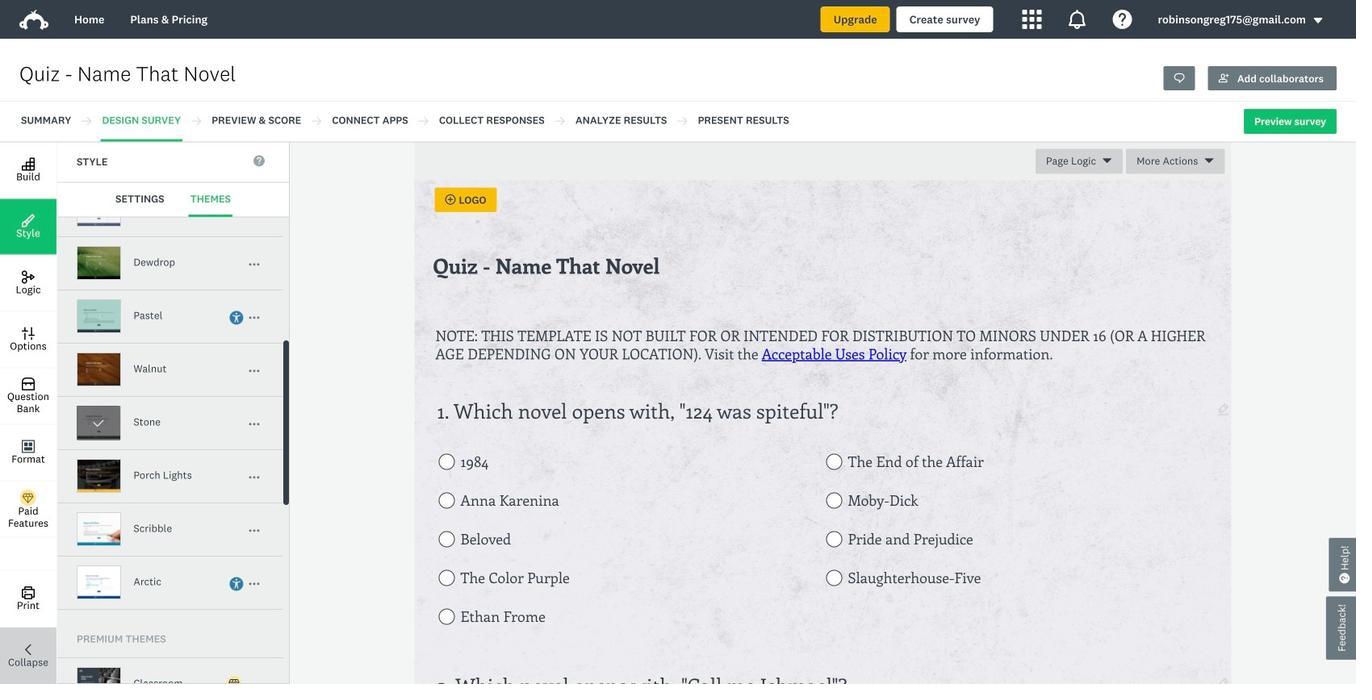 Task type: locate. For each thing, give the bounding box(es) containing it.
products icon image
[[1023, 10, 1042, 29], [1068, 10, 1087, 29]]

0 horizontal spatial products icon image
[[1023, 10, 1042, 29]]

dropdown arrow image
[[1313, 15, 1324, 26]]

2 products icon image from the left
[[1068, 10, 1087, 29]]

1 horizontal spatial products icon image
[[1068, 10, 1087, 29]]



Task type: vqa. For each thing, say whether or not it's contained in the screenshot.
Starts with... text box
no



Task type: describe. For each thing, give the bounding box(es) containing it.
surveymonkey logo image
[[19, 10, 48, 30]]

help icon image
[[1113, 10, 1132, 29]]

1 products icon image from the left
[[1023, 10, 1042, 29]]



